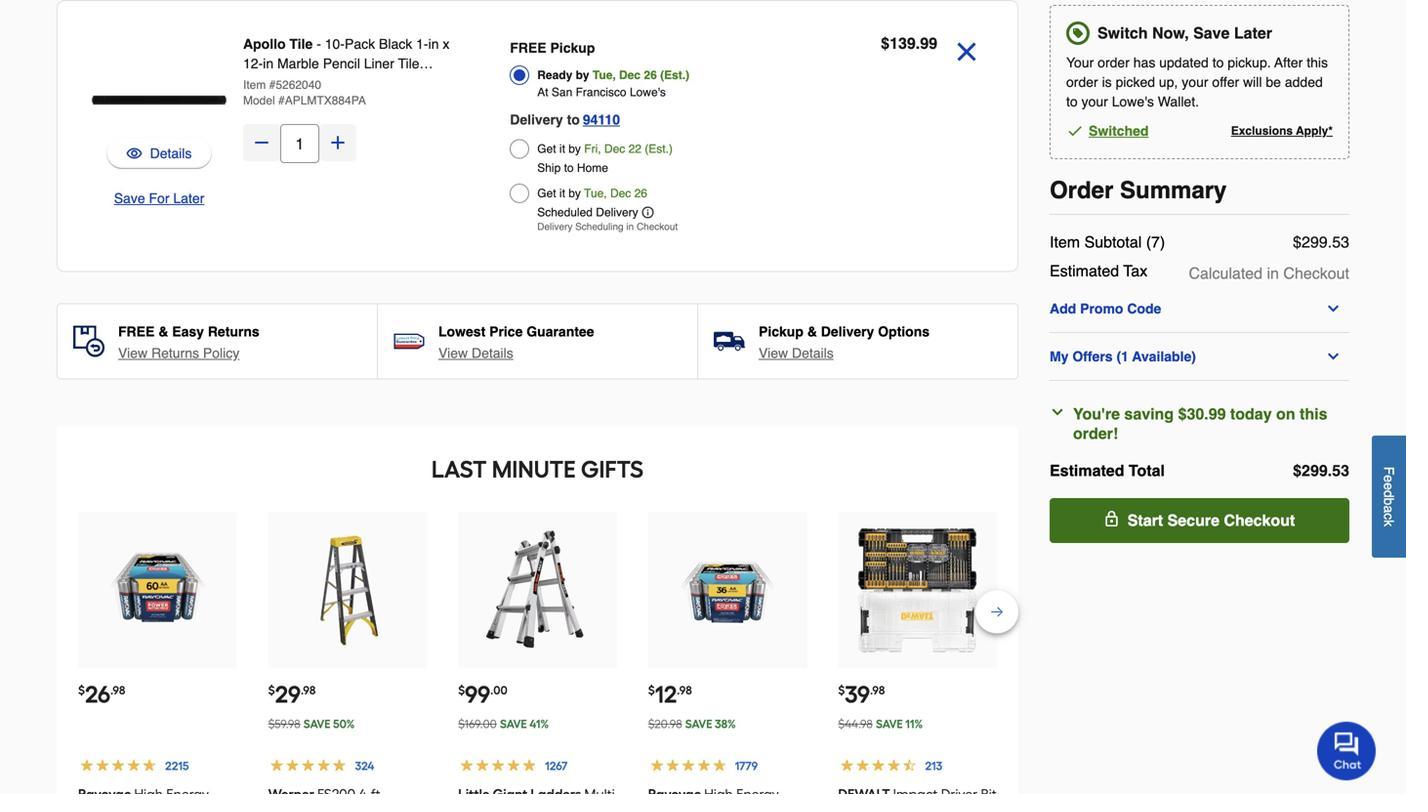 Task type: vqa. For each thing, say whether or not it's contained in the screenshot.


Task type: describe. For each thing, give the bounding box(es) containing it.
scheduled delivery
[[538, 206, 639, 219]]

apollo tile -
[[243, 36, 325, 52]]

little giant ladders multi m14 14.3-ft reach type 1a- 300-lb load capacity telescoping multi-position ladder image
[[474, 527, 601, 654]]

lowest price guarantee view details
[[439, 324, 595, 361]]

save for 99
[[500, 717, 527, 731]]

details inside lowest price guarantee view details
[[472, 345, 514, 361]]

38%
[[715, 717, 736, 731]]

offers
[[1073, 349, 1113, 364]]

secure
[[1168, 511, 1220, 530]]

22
[[629, 142, 642, 156]]

estimated for estimated tax
[[1050, 262, 1120, 280]]

delivery to 94110
[[510, 112, 620, 128]]

your order has updated to pickup. after this order is picked up, your offer will be added to your lowe's wallet.
[[1067, 55, 1329, 109]]

$20.98 save 38%
[[649, 717, 736, 731]]

promo
[[1081, 301, 1124, 317]]

details inside pickup & delivery options view details
[[792, 345, 834, 361]]

pickup & delivery options view details
[[759, 324, 930, 361]]

exclusions
[[1232, 124, 1294, 138]]

$ 299 . 53 for estimated total
[[1294, 462, 1350, 480]]

item #5262040 model #aplmtx884pa
[[243, 78, 366, 107]]

item for item subtotal (7)
[[1050, 233, 1081, 251]]

11%
[[906, 717, 923, 731]]

k
[[1382, 520, 1398, 527]]

a
[[1382, 505, 1398, 513]]

code
[[1128, 301, 1162, 317]]

get for get it by fri, dec 22 (est.)
[[538, 142, 556, 156]]

easy
[[172, 324, 204, 340]]

.98 for 12
[[677, 683, 692, 698]]

home
[[577, 161, 609, 175]]

& for free
[[159, 324, 168, 340]]

.98 for 26
[[110, 683, 125, 698]]

option group containing free pickup
[[510, 34, 781, 238]]

available)
[[1133, 349, 1197, 364]]

up,
[[1160, 74, 1179, 90]]

guarantee
[[527, 324, 595, 340]]

get for get it by tue, dec 26
[[538, 187, 556, 200]]

has
[[1134, 55, 1156, 70]]

29
[[275, 681, 301, 709]]

sq.
[[287, 75, 305, 91]]

add
[[1050, 301, 1077, 317]]

1 horizontal spatial 99
[[921, 34, 938, 52]]

$ inside $ 99 .00
[[458, 683, 465, 698]]

ready by tue, dec 26 (est.)
[[538, 68, 690, 82]]

item for item #5262040 model #aplmtx884pa
[[243, 78, 266, 92]]

1 vertical spatial tue,
[[584, 187, 607, 200]]

$ 12 .98
[[649, 681, 692, 709]]

(7)
[[1147, 233, 1166, 251]]

info image
[[643, 207, 654, 218]]

save for 12
[[686, 717, 713, 731]]

$ 299 . 53 for item subtotal (7)
[[1294, 233, 1350, 251]]

299 for estimated total
[[1302, 462, 1329, 480]]

41%
[[530, 717, 549, 731]]

299 for item subtotal (7)
[[1302, 233, 1329, 251]]

view for pickup & delivery options view details
[[759, 345, 789, 361]]

1 vertical spatial 99
[[465, 681, 491, 709]]

12-
[[243, 56, 263, 71]]

it for fri,
[[560, 142, 566, 156]]

by for fri, dec 22
[[569, 142, 581, 156]]

53 for estimated total
[[1333, 462, 1350, 480]]

scheduled
[[538, 206, 593, 219]]

delivery down scheduled
[[538, 221, 573, 233]]

minus image
[[252, 133, 272, 152]]

estimated total
[[1050, 462, 1166, 480]]

checkmark image
[[1067, 122, 1085, 140]]

94110 button
[[583, 108, 620, 131]]

tax
[[1124, 262, 1148, 280]]

summary
[[1121, 177, 1228, 204]]

you're saving  $30.99  today on this order!
[[1074, 405, 1328, 443]]

my offers (1 available) link
[[1050, 349, 1350, 364]]

last minute gifts
[[432, 455, 644, 484]]

0 vertical spatial .
[[916, 34, 921, 52]]

werner fs200 4-ft fiberglass type 2- 225-lb load capacity step ladder image
[[284, 527, 411, 654]]

#5262040
[[269, 78, 322, 92]]

c
[[1382, 513, 1398, 520]]

fri,
[[585, 142, 601, 156]]

139
[[890, 34, 916, 52]]

last minute gifts heading
[[76, 450, 1000, 489]]

start
[[1128, 511, 1164, 530]]

tag filled image
[[1070, 24, 1087, 42]]

add promo code link
[[1050, 301, 1350, 317]]

minute
[[492, 455, 576, 484]]

updated
[[1160, 55, 1209, 70]]

save for 39
[[876, 717, 903, 731]]

0 horizontal spatial lowe's
[[630, 85, 666, 99]]

dec for 26
[[611, 187, 631, 200]]

model
[[243, 94, 275, 107]]

policy
[[203, 345, 240, 361]]

0 vertical spatial later
[[1235, 24, 1273, 42]]

#aplmtx884pa
[[278, 94, 366, 107]]

order!
[[1074, 425, 1119, 443]]

start secure checkout
[[1128, 511, 1296, 530]]

switch now, save later
[[1098, 24, 1273, 42]]

$ 99 .00
[[458, 681, 508, 709]]

$ inside $ 29 .98
[[268, 683, 275, 698]]

ship
[[538, 161, 561, 175]]

$ inside $ 39 .98
[[839, 683, 845, 698]]

carton)
[[324, 75, 369, 91]]

10-pack black 1-in x 12-in marble pencil liner tile (0.667-sq. ft/ carton)
[[243, 36, 450, 91]]

0 vertical spatial 26
[[644, 68, 657, 82]]

after
[[1275, 55, 1304, 70]]

pack
[[345, 36, 375, 52]]

liner
[[364, 56, 395, 71]]

50%
[[333, 717, 355, 731]]

.98 for 39
[[870, 683, 885, 698]]

save for later
[[114, 191, 204, 206]]

. for item subtotal (7)
[[1329, 233, 1333, 251]]

add promo code
[[1050, 301, 1162, 317]]

get it by fri, dec 22 (est.)
[[538, 142, 673, 156]]

now,
[[1153, 24, 1190, 42]]

checkout for calculated in checkout
[[1284, 264, 1350, 282]]

rayovac high energy alkaline aa batteries (60-pack) image
[[94, 527, 221, 654]]

. for estimated total
[[1329, 462, 1333, 480]]

chevron down image for add promo code
[[1326, 301, 1342, 317]]

f e e d b a c k
[[1382, 467, 1398, 527]]

offer
[[1213, 74, 1240, 90]]

tile inside the 10-pack black 1-in x 12-in marble pencil liner tile (0.667-sq. ft/ carton)
[[398, 56, 420, 71]]

39
[[845, 681, 870, 709]]

apollo
[[243, 36, 286, 52]]

$169.00
[[458, 717, 497, 731]]

1 vertical spatial order
[[1067, 74, 1099, 90]]

save inside button
[[114, 191, 145, 206]]

my
[[1050, 349, 1069, 364]]

remove item image
[[950, 34, 985, 69]]

to up checkmark icon
[[1067, 94, 1078, 109]]



Task type: locate. For each thing, give the bounding box(es) containing it.
1 horizontal spatial returns
[[208, 324, 260, 340]]

4 save from the left
[[876, 717, 903, 731]]

0 horizontal spatial pickup
[[551, 40, 595, 56]]

save up updated in the top right of the page
[[1194, 24, 1231, 42]]

pickup
[[551, 40, 595, 56], [759, 324, 804, 340]]

my offers (1 available)
[[1050, 349, 1197, 364]]

(est.)
[[661, 68, 690, 82], [645, 142, 673, 156]]

0 vertical spatial tile
[[290, 36, 313, 52]]

delivery down at
[[510, 112, 563, 128]]

$ 299 . 53 up calculated in checkout
[[1294, 233, 1350, 251]]

later
[[1235, 24, 1273, 42], [173, 191, 204, 206]]

delivery left options
[[821, 324, 875, 340]]

0 horizontal spatial save
[[114, 191, 145, 206]]

lowe's down picked
[[1113, 94, 1155, 109]]

chevron down image for my offers (1 available)
[[1326, 349, 1342, 364]]

& left options
[[808, 324, 818, 340]]

94110
[[583, 112, 620, 128]]

your down updated in the top right of the page
[[1182, 74, 1209, 90]]

black
[[379, 36, 413, 52]]

get down ship
[[538, 187, 556, 200]]

it up 'ship to home'
[[560, 142, 566, 156]]

later inside save for later button
[[173, 191, 204, 206]]

0 vertical spatial dec
[[619, 68, 641, 82]]

2 .98 from the left
[[301, 683, 316, 698]]

get up ship
[[538, 142, 556, 156]]

. left f at the bottom right of page
[[1329, 462, 1333, 480]]

1 vertical spatial 53
[[1333, 462, 1350, 480]]

0 vertical spatial it
[[560, 142, 566, 156]]

0 horizontal spatial item
[[243, 78, 266, 92]]

scheduling
[[576, 221, 624, 233]]

at
[[538, 85, 549, 99]]

2 estimated from the top
[[1050, 462, 1125, 480]]

$59.98 save 50%
[[268, 717, 355, 731]]

e up b
[[1382, 483, 1398, 490]]

save
[[304, 717, 331, 731], [500, 717, 527, 731], [686, 717, 713, 731], [876, 717, 903, 731]]

1 $ 299 . 53 from the top
[[1294, 233, 1350, 251]]

in left x
[[429, 36, 439, 52]]

10-
[[325, 36, 345, 52]]

2 vertical spatial checkout
[[1225, 511, 1296, 530]]

$ 299 . 53
[[1294, 233, 1350, 251], [1294, 462, 1350, 480]]

.98 for 29
[[301, 683, 316, 698]]

1 vertical spatial .
[[1329, 233, 1333, 251]]

free & easy returns view returns policy
[[118, 324, 260, 361]]

by up francisco
[[576, 68, 590, 82]]

0 horizontal spatial tile
[[290, 36, 313, 52]]

53 left f at the bottom right of page
[[1333, 462, 1350, 480]]

1 vertical spatial chevron down image
[[1326, 349, 1342, 364]]

2 get from the top
[[538, 187, 556, 200]]

estimated for estimated total
[[1050, 462, 1125, 480]]

1 horizontal spatial view details link
[[759, 343, 834, 363]]

estimated tax
[[1050, 262, 1148, 280]]

0 vertical spatial by
[[576, 68, 590, 82]]

0 vertical spatial 99
[[921, 34, 938, 52]]

tue,
[[593, 68, 616, 82], [584, 187, 607, 200]]

tile down the black
[[398, 56, 420, 71]]

chat invite button image
[[1318, 721, 1378, 781]]

1 horizontal spatial lowe's
[[1113, 94, 1155, 109]]

0 vertical spatial tue,
[[593, 68, 616, 82]]

& left easy
[[159, 324, 168, 340]]

$20.98
[[649, 717, 683, 731]]

tue, up at san francisco lowe's
[[593, 68, 616, 82]]

& for pickup
[[808, 324, 818, 340]]

0 horizontal spatial later
[[173, 191, 204, 206]]

dec up at san francisco lowe's
[[619, 68, 641, 82]]

2 vertical spatial .
[[1329, 462, 1333, 480]]

$30.99
[[1179, 405, 1227, 423]]

by
[[576, 68, 590, 82], [569, 142, 581, 156], [569, 187, 581, 200]]

picked
[[1116, 74, 1156, 90]]

delivery scheduling in checkout
[[538, 221, 678, 233]]

it up scheduled
[[560, 187, 566, 200]]

by for tue, dec 26
[[569, 187, 581, 200]]

1 vertical spatial by
[[569, 142, 581, 156]]

x
[[443, 36, 450, 52]]

1-
[[416, 36, 429, 52]]

0 horizontal spatial view
[[118, 345, 148, 361]]

.98 inside $ 39 .98
[[870, 683, 885, 698]]

$169.00 save 41%
[[458, 717, 549, 731]]

returns up "policy" at the top of page
[[208, 324, 260, 340]]

options
[[879, 324, 930, 340]]

view
[[118, 345, 148, 361], [439, 345, 468, 361], [759, 345, 789, 361]]

order up is
[[1098, 55, 1130, 70]]

.98 inside $ 12 .98
[[677, 683, 692, 698]]

4 .98 from the left
[[870, 683, 885, 698]]

free for free & easy returns view returns policy
[[118, 324, 155, 340]]

by left fri, at the top left
[[569, 142, 581, 156]]

1 horizontal spatial view
[[439, 345, 468, 361]]

2 it from the top
[[560, 187, 566, 200]]

0 vertical spatial save
[[1194, 24, 1231, 42]]

99 right 139
[[921, 34, 938, 52]]

returns
[[208, 324, 260, 340], [151, 345, 199, 361]]

0 horizontal spatial &
[[159, 324, 168, 340]]

free pickup
[[510, 40, 595, 56]]

1 horizontal spatial details
[[472, 345, 514, 361]]

e up d
[[1382, 475, 1398, 483]]

save left 38%
[[686, 717, 713, 731]]

dec up delivery scheduling in checkout
[[611, 187, 631, 200]]

view details link for view
[[759, 343, 834, 363]]

3 save from the left
[[686, 717, 713, 731]]

1 horizontal spatial tile
[[398, 56, 420, 71]]

this inside "your order has updated to pickup. after this order is picked up, your offer will be added to your lowe's wallet."
[[1307, 55, 1329, 70]]

2 299 from the top
[[1302, 462, 1329, 480]]

d
[[1382, 490, 1398, 498]]

2 save from the left
[[500, 717, 527, 731]]

item up model on the left top of page
[[243, 78, 266, 92]]

save left 50%
[[304, 717, 331, 731]]

later right for
[[173, 191, 204, 206]]

1 vertical spatial free
[[118, 324, 155, 340]]

1 horizontal spatial pickup
[[759, 324, 804, 340]]

1 vertical spatial it
[[560, 187, 566, 200]]

chevron down image
[[1326, 301, 1342, 317], [1326, 349, 1342, 364], [1050, 404, 1066, 420]]

2 & from the left
[[808, 324, 818, 340]]

1 horizontal spatial &
[[808, 324, 818, 340]]

your
[[1182, 74, 1209, 90], [1082, 94, 1109, 109]]

1 vertical spatial dec
[[605, 142, 626, 156]]

gifts
[[581, 455, 644, 484]]

1 & from the left
[[159, 324, 168, 340]]

299 left f at the bottom right of page
[[1302, 462, 1329, 480]]

estimated down order!
[[1050, 462, 1125, 480]]

save
[[1194, 24, 1231, 42], [114, 191, 145, 206]]

free up ready
[[510, 40, 547, 56]]

1 vertical spatial later
[[173, 191, 204, 206]]

1 .98 from the left
[[110, 683, 125, 698]]

delivery inside pickup & delivery options view details
[[821, 324, 875, 340]]

53 up calculated in checkout
[[1333, 233, 1350, 251]]

order
[[1098, 55, 1130, 70], [1067, 74, 1099, 90]]

1 vertical spatial returns
[[151, 345, 199, 361]]

1 horizontal spatial free
[[510, 40, 547, 56]]

view details link
[[439, 343, 514, 363], [759, 343, 834, 363]]

dewalt impact driver bit (100-piece) image
[[855, 527, 982, 654]]

1 horizontal spatial save
[[1194, 24, 1231, 42]]

pickup.
[[1228, 55, 1272, 70]]

.98 inside $ 29 .98
[[301, 683, 316, 698]]

you're saving  $30.99  today on this order! link
[[1050, 404, 1342, 444]]

calculated in checkout
[[1189, 264, 1350, 282]]

free up view returns policy link
[[118, 324, 155, 340]]

calculated
[[1189, 264, 1263, 282]]

plus image
[[328, 133, 348, 152]]

order down your
[[1067, 74, 1099, 90]]

0 vertical spatial (est.)
[[661, 68, 690, 82]]

. left remove item image
[[916, 34, 921, 52]]

0 vertical spatial your
[[1182, 74, 1209, 90]]

0 vertical spatial pickup
[[551, 40, 595, 56]]

delivery up delivery scheduling in checkout
[[596, 206, 639, 219]]

2 53 from the top
[[1333, 462, 1350, 480]]

be
[[1267, 74, 1282, 90]]

2 horizontal spatial details
[[792, 345, 834, 361]]

1 vertical spatial estimated
[[1050, 462, 1125, 480]]

0 horizontal spatial free
[[118, 324, 155, 340]]

free inside "free & easy returns view returns policy"
[[118, 324, 155, 340]]

free
[[510, 40, 547, 56], [118, 324, 155, 340]]

get it by tue, dec 26
[[538, 187, 648, 200]]

1 vertical spatial 26
[[635, 187, 648, 200]]

1 vertical spatial (est.)
[[645, 142, 673, 156]]

0 vertical spatial chevron down image
[[1326, 301, 1342, 317]]

1 vertical spatial get
[[538, 187, 556, 200]]

0 vertical spatial returns
[[208, 324, 260, 340]]

2 vertical spatial dec
[[611, 187, 631, 200]]

order
[[1050, 177, 1114, 204]]

3 view from the left
[[759, 345, 789, 361]]

0 vertical spatial 53
[[1333, 233, 1350, 251]]

1 vertical spatial tile
[[398, 56, 420, 71]]

& inside "free & easy returns view returns policy"
[[159, 324, 168, 340]]

this
[[1307, 55, 1329, 70], [1300, 405, 1328, 423]]

dec for 22
[[605, 142, 626, 156]]

0 vertical spatial this
[[1307, 55, 1329, 70]]

99
[[921, 34, 938, 52], [465, 681, 491, 709]]

1 vertical spatial save
[[114, 191, 145, 206]]

save left for
[[114, 191, 145, 206]]

view for free & easy returns view returns policy
[[118, 345, 148, 361]]

2 $ 299 . 53 from the top
[[1294, 462, 1350, 480]]

(est.) up at san francisco lowe's
[[661, 68, 690, 82]]

by up scheduled
[[569, 187, 581, 200]]

secure image
[[1105, 511, 1120, 527]]

0 vertical spatial checkout
[[637, 221, 678, 233]]

later up pickup. in the top right of the page
[[1235, 24, 1273, 42]]

lowest
[[439, 324, 486, 340]]

2 view details link from the left
[[759, 343, 834, 363]]

1 horizontal spatial your
[[1182, 74, 1209, 90]]

0 vertical spatial get
[[538, 142, 556, 156]]

option group
[[510, 34, 781, 238]]

start secure checkout button
[[1050, 498, 1350, 543]]

1 estimated from the top
[[1050, 262, 1120, 280]]

added
[[1286, 74, 1324, 90]]

free for free pickup
[[510, 40, 547, 56]]

$44.98 save 11%
[[839, 717, 923, 731]]

in right calculated
[[1268, 264, 1280, 282]]

checkout inside button
[[1225, 511, 1296, 530]]

(0.667-
[[243, 75, 287, 91]]

lowe's
[[630, 85, 666, 99], [1113, 94, 1155, 109]]

in right scheduling
[[627, 221, 634, 233]]

1 vertical spatial 299
[[1302, 462, 1329, 480]]

2 vertical spatial by
[[569, 187, 581, 200]]

returns down easy
[[151, 345, 199, 361]]

0 vertical spatial $ 299 . 53
[[1294, 233, 1350, 251]]

save left 41%
[[500, 717, 527, 731]]

lowe's inside "your order has updated to pickup. after this order is picked up, your offer will be added to your lowe's wallet."
[[1113, 94, 1155, 109]]

0 horizontal spatial 99
[[465, 681, 491, 709]]

this inside you're saving  $30.99  today on this order!
[[1300, 405, 1328, 423]]

estimated down item subtotal (7)
[[1050, 262, 1120, 280]]

last
[[432, 455, 487, 484]]

1 view from the left
[[118, 345, 148, 361]]

$44.98
[[839, 717, 873, 731]]

. up calculated in checkout
[[1329, 233, 1333, 251]]

$ 299 . 53 down on
[[1294, 462, 1350, 480]]

2 horizontal spatial view
[[759, 345, 789, 361]]

on
[[1277, 405, 1296, 423]]

(est.) right 22
[[645, 142, 673, 156]]

2 vertical spatial chevron down image
[[1050, 404, 1066, 420]]

subtotal
[[1085, 233, 1142, 251]]

apply*
[[1297, 124, 1334, 138]]

1 get from the top
[[538, 142, 556, 156]]

item inside "item #5262040 model #aplmtx884pa"
[[243, 78, 266, 92]]

item up the estimated tax
[[1050, 233, 1081, 251]]

299 up calculated in checkout
[[1302, 233, 1329, 251]]

dec
[[619, 68, 641, 82], [605, 142, 626, 156], [611, 187, 631, 200]]

$ inside $ 26 .98
[[78, 683, 85, 698]]

$
[[881, 34, 890, 52], [1294, 233, 1302, 251], [1294, 462, 1302, 480], [78, 683, 85, 698], [268, 683, 275, 698], [458, 683, 465, 698], [649, 683, 655, 698], [839, 683, 845, 698]]

1 vertical spatial your
[[1082, 94, 1109, 109]]

1 vertical spatial $ 299 . 53
[[1294, 462, 1350, 480]]

dec left 22
[[605, 142, 626, 156]]

0 horizontal spatial your
[[1082, 94, 1109, 109]]

tue, up scheduled delivery
[[584, 187, 607, 200]]

1 53 from the top
[[1333, 233, 1350, 251]]

checkout right secure
[[1225, 511, 1296, 530]]

2 vertical spatial 26
[[85, 681, 110, 709]]

1 view details link from the left
[[439, 343, 514, 363]]

quickview image
[[127, 144, 142, 163]]

0 vertical spatial item
[[243, 78, 266, 92]]

.00
[[491, 683, 508, 698]]

12
[[655, 681, 677, 709]]

checkout right calculated
[[1284, 264, 1350, 282]]

1 vertical spatial item
[[1050, 233, 1081, 251]]

0 horizontal spatial view details link
[[439, 343, 514, 363]]

your
[[1067, 55, 1095, 70]]

f
[[1382, 467, 1398, 475]]

3 .98 from the left
[[677, 683, 692, 698]]

0 vertical spatial order
[[1098, 55, 1130, 70]]

1 it from the top
[[560, 142, 566, 156]]

1 e from the top
[[1382, 475, 1398, 483]]

1 299 from the top
[[1302, 233, 1329, 251]]

for
[[149, 191, 170, 206]]

0 vertical spatial estimated
[[1050, 262, 1120, 280]]

lowe's down ready by tue, dec 26 (est.)
[[630, 85, 666, 99]]

ready
[[538, 68, 573, 82]]

save for 29
[[304, 717, 331, 731]]

1 save from the left
[[304, 717, 331, 731]]

0 horizontal spatial returns
[[151, 345, 199, 361]]

is
[[1103, 74, 1113, 90]]

$ inside $ 12 .98
[[649, 683, 655, 698]]

view inside pickup & delivery options view details
[[759, 345, 789, 361]]

chevron down image inside you're saving  $30.99  today on this order! link
[[1050, 404, 1066, 420]]

save left 11%
[[876, 717, 903, 731]]

0 vertical spatial free
[[510, 40, 547, 56]]

.98
[[110, 683, 125, 698], [301, 683, 316, 698], [677, 683, 692, 698], [870, 683, 885, 698]]

it for tue,
[[560, 187, 566, 200]]

delivery
[[510, 112, 563, 128], [596, 206, 639, 219], [538, 221, 573, 233], [821, 324, 875, 340]]

10-pack black 1-in x 12-in marble pencil liner tile (0.667-sq. ft/ carton) image
[[89, 32, 230, 173]]

Stepper number input field with increment and decrement buttons number field
[[280, 124, 319, 163]]

checkout for start secure checkout
[[1225, 511, 1296, 530]]

view inside "free & easy returns view returns policy"
[[118, 345, 148, 361]]

2 view from the left
[[439, 345, 468, 361]]

exclusions apply*
[[1232, 124, 1334, 138]]

to right ship
[[564, 161, 574, 175]]

tile left -
[[290, 36, 313, 52]]

& inside pickup & delivery options view details
[[808, 324, 818, 340]]

&
[[159, 324, 168, 340], [808, 324, 818, 340]]

53 for item subtotal (7)
[[1333, 233, 1350, 251]]

at san francisco lowe's
[[538, 85, 666, 99]]

0 horizontal spatial details
[[150, 146, 192, 161]]

view details link for details
[[439, 343, 514, 363]]

this up added
[[1307, 55, 1329, 70]]

tile
[[290, 36, 313, 52], [398, 56, 420, 71]]

will
[[1244, 74, 1263, 90]]

rayovac high energy alkaline aa batteries (36-pack) image
[[664, 527, 792, 654]]

1 vertical spatial this
[[1300, 405, 1328, 423]]

0 vertical spatial 299
[[1302, 233, 1329, 251]]

pickup inside pickup & delivery options view details
[[759, 324, 804, 340]]

total
[[1129, 462, 1166, 480]]

2 e from the top
[[1382, 483, 1398, 490]]

$59.98
[[268, 717, 301, 731]]

99 up $169.00
[[465, 681, 491, 709]]

1 vertical spatial pickup
[[759, 324, 804, 340]]

pencil
[[323, 56, 360, 71]]

1 vertical spatial checkout
[[1284, 264, 1350, 282]]

checkout
[[637, 221, 678, 233], [1284, 264, 1350, 282], [1225, 511, 1296, 530]]

1 horizontal spatial later
[[1235, 24, 1273, 42]]

in up (0.667-
[[263, 56, 274, 71]]

checkout down info 'icon'
[[637, 221, 678, 233]]

wallet.
[[1158, 94, 1200, 109]]

your down is
[[1082, 94, 1109, 109]]

this right on
[[1300, 405, 1328, 423]]

to up offer
[[1213, 55, 1225, 70]]

.98 inside $ 26 .98
[[110, 683, 125, 698]]

(1
[[1117, 349, 1129, 364]]

view inside lowest price guarantee view details
[[439, 345, 468, 361]]

$ 26 .98
[[78, 681, 125, 709]]

1 horizontal spatial item
[[1050, 233, 1081, 251]]

to left "94110"
[[567, 112, 580, 128]]



